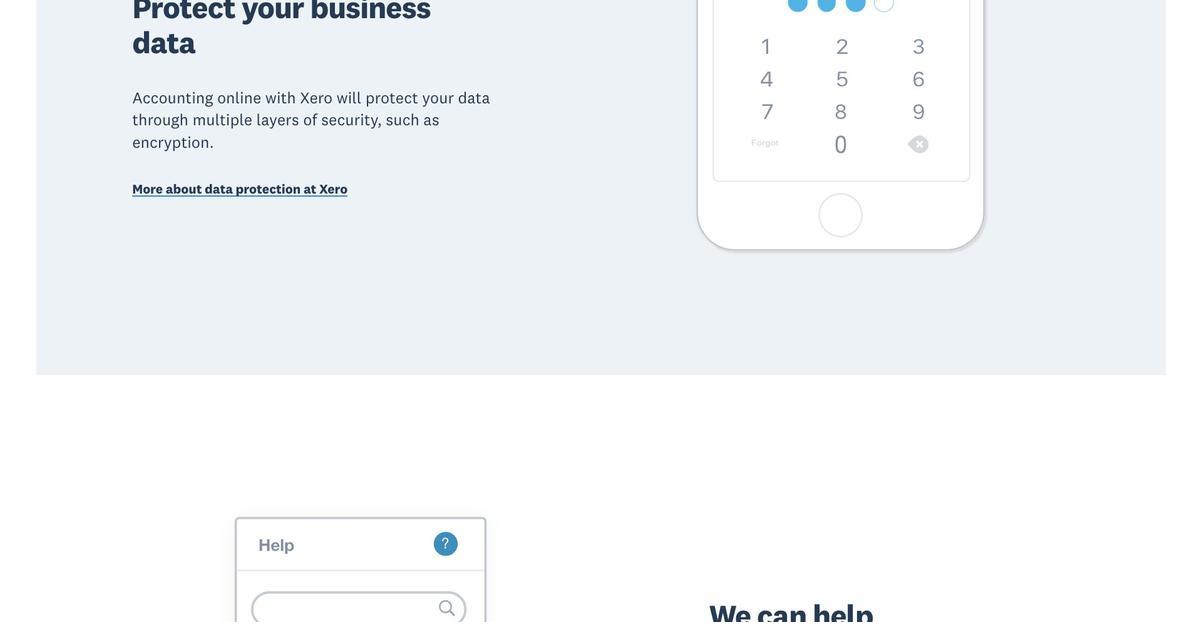 Task type: locate. For each thing, give the bounding box(es) containing it.
1 horizontal spatial data
[[205, 181, 233, 197]]

of
[[303, 110, 317, 130]]

a snapshot of a xero feature, which directs you to the online help center or other accounting support you need. image
[[132, 445, 589, 622], [132, 445, 589, 622]]

1 vertical spatial xero
[[320, 181, 348, 197]]

1 vertical spatial data
[[458, 87, 490, 108]]

0 vertical spatial your
[[242, 0, 304, 26]]

0 vertical spatial data
[[132, 23, 195, 62]]

more
[[132, 181, 163, 197]]

business
[[310, 0, 431, 26]]

online
[[217, 87, 262, 108]]

0 horizontal spatial data
[[132, 23, 195, 62]]

xero right at
[[320, 181, 348, 197]]

at
[[304, 181, 317, 197]]

accounting online with xero will protect your data through multiple layers of security, such as encryption.
[[132, 87, 490, 152]]

protection
[[236, 181, 301, 197]]

data inside accounting online with xero will protect your data through multiple layers of security, such as encryption.
[[458, 87, 490, 108]]

more about data protection at xero
[[132, 181, 348, 197]]

your inside protect your business data
[[242, 0, 304, 26]]

layers
[[257, 110, 299, 130]]

1 horizontal spatial your
[[422, 87, 454, 108]]

xero up of
[[300, 87, 333, 108]]

0 horizontal spatial your
[[242, 0, 304, 26]]

2 horizontal spatial data
[[458, 87, 490, 108]]

1 vertical spatial your
[[422, 87, 454, 108]]

xero inside accounting online with xero will protect your data through multiple layers of security, such as encryption.
[[300, 87, 333, 108]]

your
[[242, 0, 304, 26], [422, 87, 454, 108]]

xero
[[300, 87, 333, 108], [320, 181, 348, 197]]

the xero mobile app shows a screen asking a user to log in with their security code for an additional layer of security. image
[[613, 0, 1071, 322], [613, 0, 1071, 322]]

0 vertical spatial xero
[[300, 87, 333, 108]]

security,
[[321, 110, 382, 130]]

data
[[132, 23, 195, 62], [458, 87, 490, 108], [205, 181, 233, 197]]

data inside protect your business data
[[132, 23, 195, 62]]

as
[[424, 110, 440, 130]]

with
[[266, 87, 296, 108]]

your inside accounting online with xero will protect your data through multiple layers of security, such as encryption.
[[422, 87, 454, 108]]

accounting
[[132, 87, 213, 108]]

such
[[386, 110, 420, 130]]



Task type: describe. For each thing, give the bounding box(es) containing it.
protect
[[132, 0, 235, 26]]

protect
[[366, 87, 418, 108]]

protect your business data
[[132, 0, 431, 62]]

multiple
[[193, 110, 253, 130]]

2 vertical spatial data
[[205, 181, 233, 197]]

about
[[166, 181, 202, 197]]

encryption.
[[132, 132, 214, 152]]

will
[[337, 87, 362, 108]]

through
[[132, 110, 189, 130]]

more about data protection at xero link
[[132, 181, 493, 200]]



Task type: vqa. For each thing, say whether or not it's contained in the screenshot.
More
yes



